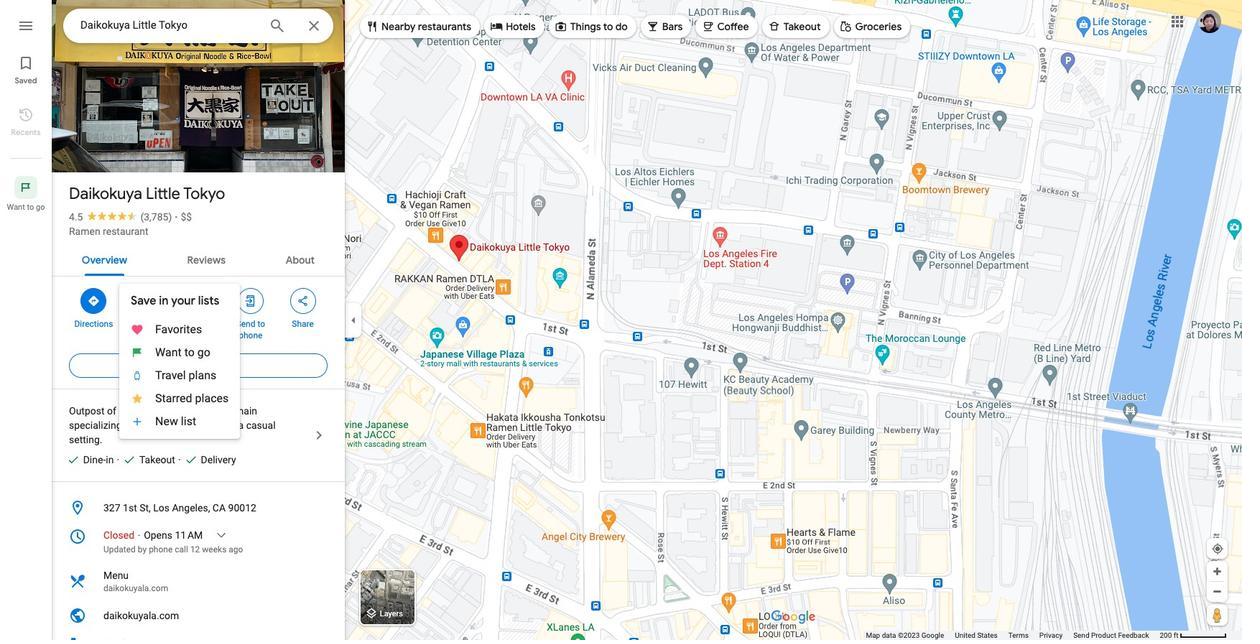 Task type: describe. For each thing, give the bounding box(es) containing it.
nearby inside  nearby restaurants
[[382, 20, 416, 33]]

saved button
[[0, 49, 52, 89]]

bars
[[662, 20, 683, 33]]

show your location image
[[1212, 543, 1224, 555]]

new
[[155, 415, 178, 428]]

price: moderate element
[[181, 211, 192, 223]]

favorites
[[155, 323, 202, 336]]

none field inside daikokuya little tokyo field
[[80, 17, 257, 34]]

weeks
[[202, 545, 227, 555]]

popular
[[127, 405, 161, 417]]

saved
[[15, 75, 37, 86]]

want to go for want to go radio item in the left of the page
[[155, 346, 210, 359]]

 groceries
[[840, 18, 902, 34]]

layers
[[380, 610, 403, 619]]

ramen restaurant button
[[69, 224, 148, 239]]


[[140, 293, 152, 309]]


[[647, 18, 660, 34]]

save in your lists menu
[[119, 284, 240, 439]]

photo of daikokuya little tokyo image
[[45, 0, 351, 172]]

ca
[[213, 502, 226, 514]]

want to go button
[[0, 170, 52, 215]]

chain
[[233, 405, 257, 417]]

send for send product feedback
[[1074, 632, 1090, 640]]

specializing
[[69, 420, 122, 431]]

want to go radio item
[[119, 341, 240, 364]]

los
[[153, 502, 170, 514]]

places
[[195, 392, 229, 405]]

offers takeout group
[[117, 453, 175, 467]]

 hotels
[[490, 18, 536, 34]]

served
[[195, 420, 225, 431]]

 things to do
[[555, 18, 628, 34]]

favorites radio item
[[119, 318, 240, 341]]

phone for to
[[239, 331, 263, 341]]

daikokuyala.com link
[[52, 601, 345, 630]]


[[366, 18, 379, 34]]


[[702, 18, 715, 34]]

tokyo
[[183, 184, 225, 204]]

overview button
[[70, 241, 139, 276]]

google
[[922, 632, 944, 640]]

· for takeout
[[117, 454, 119, 466]]

· for delivery
[[178, 454, 181, 466]]

starred places radio item
[[119, 387, 240, 410]]

photos
[[126, 142, 161, 156]]

st,
[[140, 502, 151, 514]]

coffee
[[717, 20, 749, 33]]

11 am
[[175, 530, 203, 541]]

dine-in
[[83, 454, 114, 466]]


[[490, 18, 503, 34]]

(3,785)
[[140, 211, 172, 223]]

starred
[[155, 392, 192, 405]]

3,785 reviews element
[[140, 211, 172, 223]]

in inside menu
[[159, 294, 168, 308]]

⋅
[[137, 530, 141, 541]]

overview
[[82, 254, 127, 267]]

200 ft button
[[1160, 632, 1227, 640]]

local
[[163, 405, 185, 417]]

updated by phone call 12 weeks ago
[[103, 545, 243, 555]]

ramen
[[69, 226, 100, 237]]

groceries
[[856, 20, 902, 33]]

google maps element
[[0, 0, 1242, 640]]

of
[[107, 405, 116, 417]]

privacy
[[1040, 632, 1063, 640]]

 takeout
[[768, 18, 821, 34]]

united
[[955, 632, 976, 640]]

takeout inside group
[[139, 454, 175, 466]]

to inside the want to go button
[[27, 203, 34, 212]]

your
[[171, 294, 195, 308]]

hotels
[[506, 20, 536, 33]]

angeles,
[[172, 502, 210, 514]]


[[840, 18, 853, 34]]

200 ft
[[1160, 632, 1179, 640]]

terms
[[1009, 632, 1029, 640]]

reviews
[[187, 254, 226, 267]]


[[87, 293, 100, 309]]

show open hours for the week image
[[215, 529, 228, 542]]

2 daikokuyala.com from the top
[[103, 610, 179, 622]]

want for want to go radio item in the left of the page
[[155, 346, 182, 359]]

menu
[[103, 570, 129, 581]]

updated
[[103, 545, 136, 555]]

menu image
[[17, 17, 34, 34]]

phone for by
[[149, 545, 173, 555]]

list
[[181, 415, 196, 428]]

 coffee
[[702, 18, 749, 34]]

send for send to phone
[[236, 319, 255, 329]]

save in your lists
[[131, 294, 219, 308]]

map data ©2023 google
[[866, 632, 944, 640]]

recents
[[11, 127, 41, 137]]

327 1st st, los angeles, ca 90012
[[103, 502, 256, 514]]

ramen
[[135, 420, 163, 431]]

united states
[[955, 632, 998, 640]]

by
[[138, 545, 147, 555]]

daikokuya
[[69, 184, 142, 204]]

none search field inside google maps element
[[63, 9, 333, 43]]



Task type: vqa. For each thing, say whether or not it's contained in the screenshot.
the Price for Price graph
no



Task type: locate. For each thing, give the bounding box(es) containing it.
go inside button
[[36, 203, 45, 212]]

0 horizontal spatial send
[[236, 319, 255, 329]]

casual
[[246, 420, 276, 431]]

1 horizontal spatial want
[[155, 346, 182, 359]]

travel plans radio item
[[119, 364, 240, 387]]

want inside want to go radio item
[[155, 346, 182, 359]]

327
[[103, 502, 120, 514]]

in left offers takeout group
[[106, 454, 114, 466]]

send product feedback
[[1074, 632, 1149, 640]]

feedback
[[1118, 632, 1149, 640]]


[[768, 18, 781, 34]]

takeout down ramen
[[139, 454, 175, 466]]

list containing saved
[[0, 0, 52, 640]]

offers delivery group
[[178, 453, 236, 467]]

1 vertical spatial save
[[137, 319, 155, 329]]

save for save in your lists
[[131, 294, 156, 308]]

data
[[882, 632, 896, 640]]

1 vertical spatial nearby
[[185, 319, 212, 329]]

tab list inside the daikokuya little tokyo main content
[[52, 241, 345, 276]]

about button
[[274, 241, 326, 276]]

states
[[978, 632, 998, 640]]

to inside want to go radio item
[[184, 346, 195, 359]]

4.5 stars image
[[83, 211, 140, 221]]

want to go for the want to go button
[[7, 203, 45, 212]]

takeout right 
[[784, 20, 821, 33]]

things
[[570, 20, 601, 33]]

takeout inside  takeout
[[784, 20, 821, 33]]

save inside menu
[[131, 294, 156, 308]]

want up order
[[155, 346, 182, 359]]

want to go
[[7, 203, 45, 212], [155, 346, 210, 359]]

daikokuyala.com down menu at the left bottom
[[103, 583, 168, 594]]

zoom in image
[[1212, 566, 1223, 577]]

1 vertical spatial send
[[1074, 632, 1090, 640]]

· $$
[[175, 211, 192, 223]]

save inside the actions for daikokuya little tokyo region
[[137, 319, 155, 329]]

None field
[[80, 17, 257, 34]]

13,296 photos button
[[63, 137, 167, 162]]

phone down 
[[239, 331, 263, 341]]

privacy button
[[1040, 631, 1063, 640]]

0 vertical spatial a
[[119, 405, 124, 417]]

restaurant
[[103, 226, 148, 237]]

starred places
[[155, 392, 229, 405]]

save down 
[[137, 319, 155, 329]]

in left ramen
[[124, 420, 132, 431]]

0 vertical spatial want to go
[[7, 203, 45, 212]]

1 horizontal spatial want to go
[[155, 346, 210, 359]]

footer
[[866, 631, 1160, 640]]

new list
[[155, 415, 196, 428]]

zoom out image
[[1212, 586, 1223, 597]]


[[244, 293, 257, 309]]

google account: michele murakami  
(michele.murakami@adept.ai) image
[[1199, 10, 1222, 33]]

phone down opens
[[149, 545, 173, 555]]

want to go up order
[[155, 346, 210, 359]]

to inside send to phone
[[258, 319, 265, 329]]

a down chain
[[238, 420, 244, 431]]

a right of
[[119, 405, 124, 417]]

ft
[[1174, 632, 1179, 640]]

go for want to go radio item in the left of the page
[[197, 346, 210, 359]]

1 horizontal spatial takeout
[[784, 20, 821, 33]]

save left your
[[131, 294, 156, 308]]

lists
[[198, 294, 219, 308]]

1 horizontal spatial go
[[197, 346, 210, 359]]

takeout
[[784, 20, 821, 33], [139, 454, 175, 466]]

1 vertical spatial a
[[238, 420, 244, 431]]

0 horizontal spatial takeout
[[139, 454, 175, 466]]

1 vertical spatial want to go
[[155, 346, 210, 359]]

 bars
[[647, 18, 683, 34]]

send inside send product feedback button
[[1074, 632, 1090, 640]]

united states button
[[955, 631, 998, 640]]

1 daikokuyala.com from the top
[[103, 583, 168, 594]]

want inside the want to go button
[[7, 203, 25, 212]]

travel plans
[[155, 369, 216, 382]]

tab list containing overview
[[52, 241, 345, 276]]

13,296
[[88, 142, 123, 156]]

1st
[[123, 502, 137, 514]]

0 vertical spatial phone
[[239, 331, 263, 341]]

· right offers takeout group
[[178, 454, 181, 466]]

want to go inside radio item
[[155, 346, 210, 359]]

12
[[190, 545, 200, 555]]

0 vertical spatial nearby
[[382, 20, 416, 33]]

1 vertical spatial takeout
[[139, 454, 175, 466]]

share
[[292, 319, 314, 329]]

0 horizontal spatial phone
[[149, 545, 173, 555]]

1 horizontal spatial phone
[[239, 331, 263, 341]]

phone inside send to phone
[[239, 331, 263, 341]]

to
[[603, 20, 613, 33], [27, 203, 34, 212], [258, 319, 265, 329], [184, 346, 195, 359]]

send product feedback button
[[1074, 631, 1149, 640]]

· left price: moderate element
[[175, 211, 178, 223]]

0 horizontal spatial want
[[7, 203, 25, 212]]

0 vertical spatial daikokuyala.com
[[103, 583, 168, 594]]

outpost
[[69, 405, 105, 417]]

japanese
[[187, 405, 231, 417]]

1 vertical spatial go
[[197, 346, 210, 359]]

reviews button
[[176, 241, 237, 276]]

do
[[616, 20, 628, 33]]

a
[[119, 405, 124, 417], [238, 420, 244, 431]]

daikokuya little tokyo main content
[[45, 0, 351, 640]]

daikokuyala.com
[[103, 583, 168, 594], [103, 610, 179, 622]]

in inside group
[[106, 454, 114, 466]]

ramen restaurant
[[69, 226, 148, 237]]

1 horizontal spatial a
[[238, 420, 244, 431]]

ago
[[229, 545, 243, 555]]

to left share
[[258, 319, 265, 329]]


[[296, 293, 309, 309]]

0 vertical spatial go
[[36, 203, 45, 212]]

0 horizontal spatial a
[[119, 405, 124, 417]]

nearby right 
[[382, 20, 416, 33]]

closed
[[103, 530, 134, 541]]

· inside offers delivery group
[[178, 454, 181, 466]]

save for save
[[137, 319, 155, 329]]

daikokuya little tokyo
[[69, 184, 225, 204]]

4.5
[[69, 211, 83, 223]]

0 vertical spatial send
[[236, 319, 255, 329]]

directions
[[74, 319, 113, 329]]

want to go left 4.5
[[7, 203, 45, 212]]

send inside send to phone
[[236, 319, 255, 329]]

©2023
[[898, 632, 920, 640]]

send down 
[[236, 319, 255, 329]]

restaurants
[[418, 20, 472, 33]]

200
[[1160, 632, 1172, 640]]


[[192, 293, 205, 309]]

$$
[[181, 211, 192, 223]]

order online link
[[69, 349, 328, 383]]

new list radio item
[[119, 410, 240, 433]]

0 horizontal spatial nearby
[[185, 319, 212, 329]]

go left 4.5
[[36, 203, 45, 212]]

in down chain
[[228, 420, 236, 431]]

map
[[866, 632, 880, 640]]

1 vertical spatial daikokuyala.com
[[103, 610, 179, 622]]

actions for daikokuya little tokyo region
[[52, 277, 345, 349]]

footer containing map data ©2023 google
[[866, 631, 1160, 640]]

setting.
[[69, 434, 102, 446]]

to up order online
[[184, 346, 195, 359]]

0 horizontal spatial want to go
[[7, 203, 45, 212]]

send left product
[[1074, 632, 1090, 640]]

go
[[36, 203, 45, 212], [197, 346, 210, 359]]

0 vertical spatial want
[[7, 203, 25, 212]]

0 vertical spatial takeout
[[784, 20, 821, 33]]

send to phone
[[236, 319, 265, 341]]

online
[[198, 360, 233, 372]]

to inside  things to do
[[603, 20, 613, 33]]

go up order online
[[197, 346, 210, 359]]

terms button
[[1009, 631, 1029, 640]]

nearby inside the actions for daikokuya little tokyo region
[[185, 319, 212, 329]]

90012
[[228, 502, 256, 514]]

to left 4.5
[[27, 203, 34, 212]]

1 horizontal spatial send
[[1074, 632, 1090, 640]]

0 vertical spatial save
[[131, 294, 156, 308]]

1 vertical spatial phone
[[149, 545, 173, 555]]

closed ⋅ opens 11 am
[[103, 530, 203, 541]]

· right dine-in
[[117, 454, 119, 466]]

None search field
[[63, 9, 333, 43]]

hours image
[[69, 528, 86, 545]]

little
[[146, 184, 180, 204]]

list
[[0, 0, 52, 640]]

dine-
[[83, 454, 106, 466]]

soups
[[166, 420, 193, 431]]

footer inside google maps element
[[866, 631, 1160, 640]]

collapse side panel image
[[346, 312, 361, 328]]

Daikokuya Little Tokyo field
[[63, 9, 333, 43]]

want to go inside button
[[7, 203, 45, 212]]

 nearby restaurants
[[366, 18, 472, 34]]

delivery
[[201, 454, 236, 466]]

want for the want to go button
[[7, 203, 25, 212]]

1 vertical spatial want
[[155, 346, 182, 359]]

plans
[[189, 369, 216, 382]]

phone inside 'information for daikokuya little tokyo' region
[[149, 545, 173, 555]]

information for daikokuya little tokyo region
[[52, 494, 345, 640]]

want
[[7, 203, 25, 212], [155, 346, 182, 359]]

327 1st st, los angeles, ca 90012 button
[[52, 494, 345, 522]]

want left 4.5
[[7, 203, 25, 212]]

go for the want to go button
[[36, 203, 45, 212]]

nearby down 
[[185, 319, 212, 329]]

menu daikokuyala.com
[[103, 570, 168, 594]]

1 horizontal spatial nearby
[[382, 20, 416, 33]]

recents button
[[0, 101, 52, 141]]

· inside offers takeout group
[[117, 454, 119, 466]]

travel
[[155, 369, 186, 382]]

tab list
[[52, 241, 345, 276]]

0 horizontal spatial go
[[36, 203, 45, 212]]

daikokuyala.com down menu daikokuyala.com
[[103, 610, 179, 622]]

order online
[[164, 360, 233, 372]]

13,296 photos
[[88, 142, 161, 156]]

go inside radio item
[[197, 346, 210, 359]]

to left do
[[603, 20, 613, 33]]

show street view coverage image
[[1207, 604, 1228, 626]]

in right 
[[159, 294, 168, 308]]

serves dine-in group
[[60, 453, 114, 467]]



